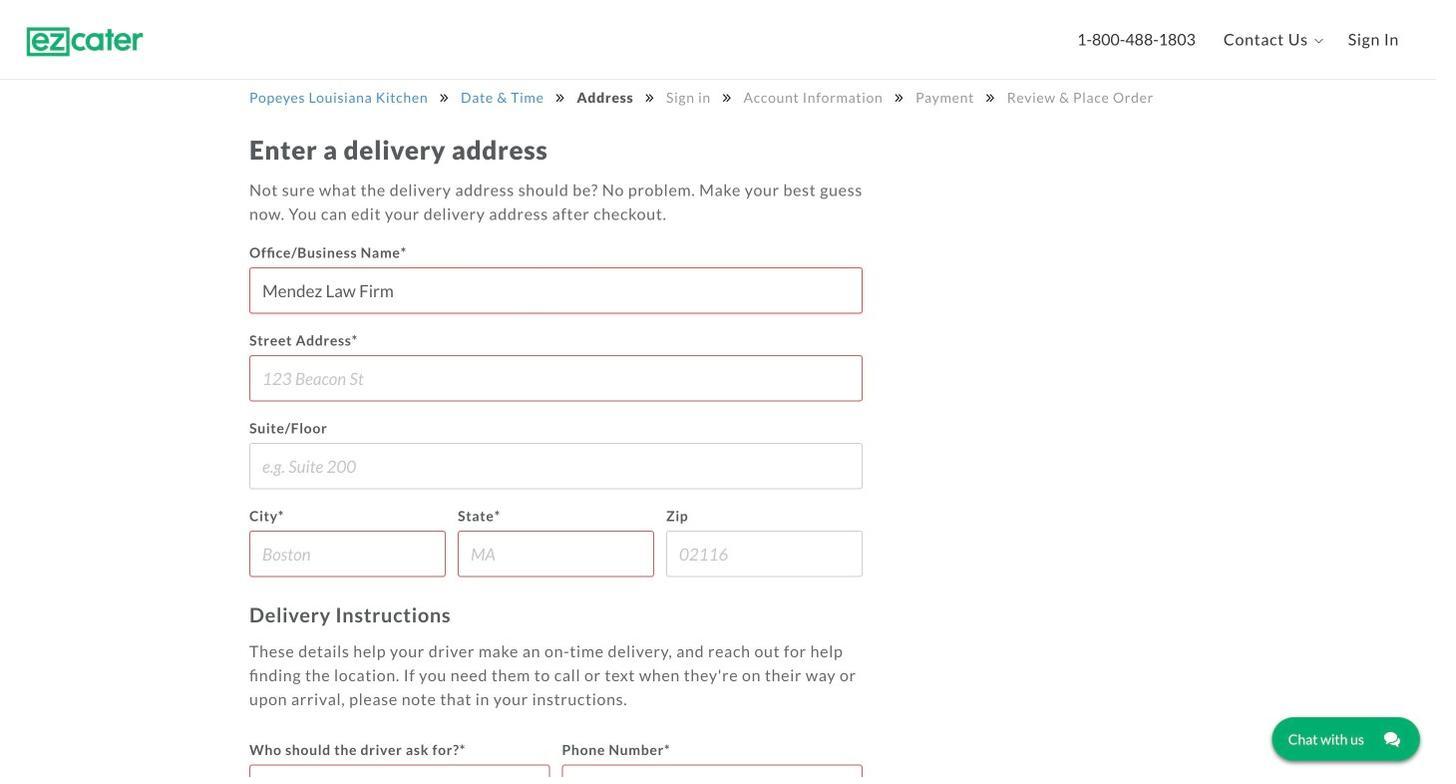 Task type: describe. For each thing, give the bounding box(es) containing it.
ezcater homepage image
[[25, 27, 145, 57]]

e.g. Jane Doe text field
[[249, 764, 550, 777]]

Boston text field
[[249, 530, 446, 577]]

e.g. Suite 200 text field
[[249, 443, 863, 489]]

02116 text field
[[666, 530, 863, 577]]



Task type: vqa. For each thing, say whether or not it's contained in the screenshot.
'e.g. Park in visitor deck, walk to front desk and show ID' text field
no



Task type: locate. For each thing, give the bounding box(es) containing it.
e.g. 555-555-5555 text field
[[562, 764, 863, 777]]

MA text field
[[458, 530, 654, 577]]

e.g ACME Inc, Home, etc. text field
[[249, 267, 863, 314]]

123 Beacon St text field
[[249, 355, 863, 401]]



